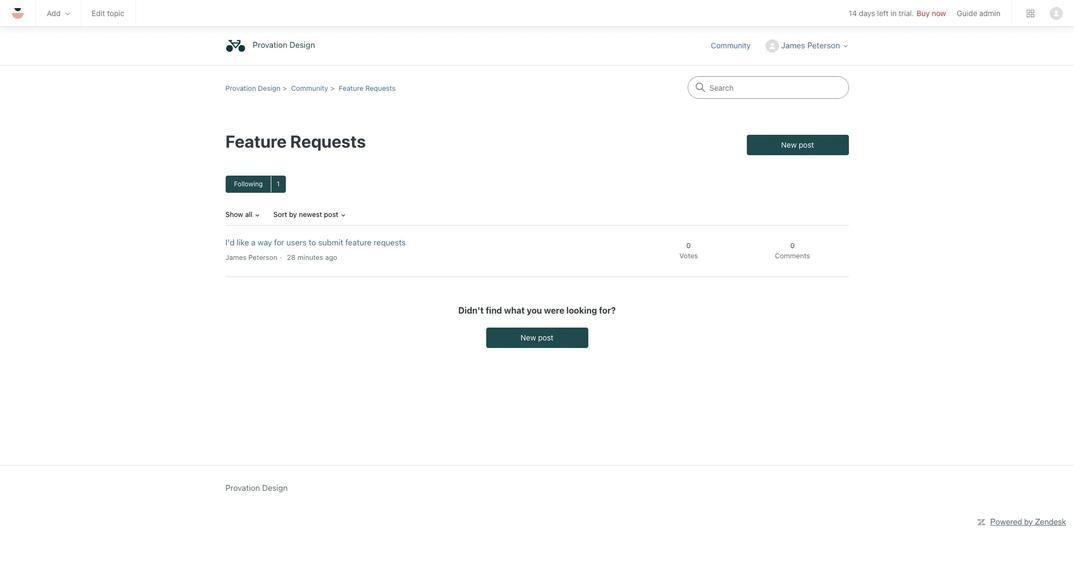Task type: locate. For each thing, give the bounding box(es) containing it.
1 vertical spatial james
[[226, 253, 247, 262]]

sort
[[274, 210, 287, 219]]

1 vertical spatial community
[[291, 84, 328, 92]]

1 vertical spatial james peterson
[[226, 253, 278, 262]]

0 horizontal spatial by
[[289, 210, 297, 219]]

2 horizontal spatial post
[[799, 140, 815, 149]]

1 horizontal spatial james peterson
[[782, 40, 841, 50]]

provation design help center home page image
[[226, 36, 245, 56]]

0 horizontal spatial new
[[521, 333, 536, 342]]

provation
[[253, 40, 288, 50], [226, 84, 256, 92], [226, 483, 260, 493]]

by
[[289, 210, 297, 219], [1025, 518, 1034, 527]]

provation design
[[253, 40, 315, 50], [226, 84, 281, 92], [226, 483, 288, 493]]

newest
[[299, 210, 322, 219]]

none search field inside 'feature requests' main content
[[688, 76, 849, 99]]

1 horizontal spatial 0
[[791, 241, 795, 250]]

days
[[860, 9, 876, 18]]

add
[[47, 9, 61, 18]]

1 horizontal spatial community link
[[711, 40, 762, 51]]

by for sort
[[289, 210, 297, 219]]

0 votes
[[680, 241, 698, 260]]

28
[[287, 253, 296, 262]]

0 horizontal spatial post
[[324, 210, 339, 219]]

1 vertical spatial community link
[[291, 84, 328, 92]]

1 vertical spatial design
[[258, 84, 281, 92]]

0 vertical spatial new post
[[782, 140, 815, 149]]

by left zendesk
[[1025, 518, 1034, 527]]

community
[[711, 41, 751, 50], [291, 84, 328, 92]]

zendesk products image
[[1028, 9, 1035, 17]]

1 vertical spatial new post
[[521, 333, 554, 342]]

0 horizontal spatial community
[[291, 84, 328, 92]]

community for the "community" link to the top
[[711, 41, 751, 50]]

0 for 0 comments
[[791, 241, 795, 250]]

0 horizontal spatial community link
[[291, 84, 328, 92]]

1 vertical spatial post
[[324, 210, 339, 219]]

0 vertical spatial peterson
[[808, 40, 841, 50]]

1 horizontal spatial community
[[711, 41, 751, 50]]

post for the leftmost the new post link
[[539, 333, 554, 342]]

1 vertical spatial provation
[[226, 84, 256, 92]]

1 horizontal spatial james
[[782, 40, 806, 50]]

by for powered
[[1025, 518, 1034, 527]]

1 0 from the left
[[687, 241, 691, 250]]

0 vertical spatial james peterson
[[782, 40, 841, 50]]

votes
[[680, 252, 698, 260]]

0 comments
[[776, 241, 811, 260]]

provation design link
[[226, 36, 321, 56], [226, 84, 281, 92], [226, 482, 288, 494]]

1 vertical spatial provation design
[[226, 84, 281, 92]]

way
[[258, 237, 272, 247]]

ago
[[325, 253, 338, 262]]

2 0 from the left
[[791, 241, 795, 250]]

new post for the new post link to the top
[[782, 140, 815, 149]]

community inside 'feature requests' main content
[[291, 84, 328, 92]]

14 days left in trial. buy now
[[849, 9, 947, 18]]

0 vertical spatial post
[[799, 140, 815, 149]]

0 horizontal spatial new post
[[521, 333, 554, 342]]

0 vertical spatial provation design
[[253, 40, 315, 50]]

edit topic
[[92, 9, 125, 18]]

feature
[[339, 84, 364, 92], [226, 131, 287, 152]]

1 vertical spatial by
[[1025, 518, 1034, 527]]

james peterson button
[[766, 39, 849, 53]]

1 vertical spatial peterson
[[249, 253, 278, 262]]

0 inside 0 votes
[[687, 241, 691, 250]]

1 horizontal spatial by
[[1025, 518, 1034, 527]]

james up search search box
[[782, 40, 806, 50]]

feature requests link
[[339, 84, 396, 92]]

2 vertical spatial provation
[[226, 483, 260, 493]]

2 vertical spatial post
[[539, 333, 554, 342]]

show all button
[[226, 210, 261, 219]]

0 horizontal spatial feature
[[226, 131, 287, 152]]

2 vertical spatial provation design link
[[226, 482, 288, 494]]

0 vertical spatial provation design link
[[226, 36, 321, 56]]

james peterson
[[782, 40, 841, 50], [226, 253, 278, 262]]

navigation
[[0, 0, 1075, 27]]

for
[[274, 237, 285, 247]]

following
[[234, 180, 263, 188]]

feature
[[346, 237, 372, 247]]

1 horizontal spatial post
[[539, 333, 554, 342]]

new post
[[782, 140, 815, 149], [521, 333, 554, 342]]

new
[[782, 140, 797, 149], [521, 333, 536, 342]]

feature requests
[[339, 84, 396, 92], [226, 131, 366, 152]]

Search search field
[[689, 77, 849, 98]]

0 vertical spatial by
[[289, 210, 297, 219]]

by inside 'feature requests' main content
[[289, 210, 297, 219]]

post
[[799, 140, 815, 149], [324, 210, 339, 219], [539, 333, 554, 342]]

None search field
[[688, 76, 849, 99]]

0
[[687, 241, 691, 250], [791, 241, 795, 250]]

0 up comments
[[791, 241, 795, 250]]

in
[[891, 9, 897, 18]]

0 horizontal spatial james peterson
[[226, 253, 278, 262]]

james
[[782, 40, 806, 50], [226, 253, 247, 262]]

1 provation design link from the top
[[226, 36, 321, 56]]

community link
[[711, 40, 762, 51], [291, 84, 328, 92]]

0 horizontal spatial peterson
[[249, 253, 278, 262]]

1 horizontal spatial peterson
[[808, 40, 841, 50]]

buy
[[917, 9, 931, 18]]

you
[[527, 306, 542, 315]]

0 vertical spatial feature
[[339, 84, 364, 92]]

didn't find what you were looking for?
[[459, 306, 616, 315]]

peterson
[[808, 40, 841, 50], [249, 253, 278, 262]]

1 horizontal spatial new post link
[[747, 135, 849, 155]]

provation inside 'feature requests' main content
[[226, 84, 256, 92]]

james peterson inside 'feature requests' main content
[[226, 253, 278, 262]]

requests
[[374, 237, 406, 247]]

buy now link
[[917, 9, 947, 18]]

user avatar image
[[1051, 7, 1064, 20]]

0 vertical spatial community link
[[711, 40, 762, 51]]

0 horizontal spatial new post link
[[486, 328, 589, 348]]

edit
[[92, 9, 105, 18]]

0 up votes
[[687, 241, 691, 250]]

0 horizontal spatial james
[[226, 253, 247, 262]]

0 inside the '0 comments'
[[791, 241, 795, 250]]

zendesk
[[1036, 518, 1067, 527]]

1 horizontal spatial new
[[782, 140, 797, 149]]

1 vertical spatial new post link
[[486, 328, 589, 348]]

peterson inside 'feature requests' main content
[[249, 253, 278, 262]]

add button
[[47, 9, 70, 18]]

james down the i'd
[[226, 253, 247, 262]]

0 vertical spatial james
[[782, 40, 806, 50]]

minutes
[[298, 253, 324, 262]]

1 vertical spatial provation design link
[[226, 84, 281, 92]]

find
[[486, 306, 502, 315]]

1 vertical spatial new
[[521, 333, 536, 342]]

design
[[290, 40, 315, 50], [258, 84, 281, 92], [262, 483, 288, 493]]

0 horizontal spatial 0
[[687, 241, 691, 250]]

by right sort
[[289, 210, 297, 219]]

following button
[[226, 176, 286, 193]]

1 horizontal spatial new post
[[782, 140, 815, 149]]

requests
[[366, 84, 396, 92], [290, 131, 366, 152]]

0 vertical spatial community
[[711, 41, 751, 50]]

new post link
[[747, 135, 849, 155], [486, 328, 589, 348]]

post for the new post link to the top
[[799, 140, 815, 149]]



Task type: vqa. For each thing, say whether or not it's contained in the screenshot.
5 minutes ago for Taylor Moore
no



Task type: describe. For each thing, give the bounding box(es) containing it.
submit
[[318, 237, 344, 247]]

guide
[[958, 9, 978, 18]]

2 provation design link from the top
[[226, 84, 281, 92]]

what
[[504, 306, 525, 315]]

new post for the leftmost the new post link
[[521, 333, 554, 342]]

all
[[245, 210, 253, 219]]

looking
[[567, 306, 597, 315]]

sort by newest post
[[274, 210, 341, 219]]

comments
[[776, 252, 811, 260]]

design inside 'feature requests' main content
[[258, 84, 281, 92]]

edit topic link
[[92, 9, 125, 18]]

for?
[[600, 306, 616, 315]]

0 vertical spatial requests
[[366, 84, 396, 92]]

feature requests main content
[[0, 65, 1075, 433]]

1 vertical spatial feature requests
[[226, 131, 366, 152]]

didn't
[[459, 306, 484, 315]]

3 provation design link from the top
[[226, 482, 288, 494]]

guide admin
[[958, 9, 1001, 18]]

0 vertical spatial feature requests
[[339, 84, 396, 92]]

were
[[544, 306, 565, 315]]

trial.
[[899, 9, 915, 18]]

0 vertical spatial provation
[[253, 40, 288, 50]]

sort by newest post button
[[274, 210, 347, 219]]

2 vertical spatial design
[[262, 483, 288, 493]]

a
[[251, 237, 256, 247]]

1 horizontal spatial feature
[[339, 84, 364, 92]]

i'd
[[226, 237, 235, 247]]

powered
[[991, 518, 1023, 527]]

guide admin link
[[958, 9, 1001, 18]]

0 vertical spatial design
[[290, 40, 315, 50]]

like
[[237, 237, 249, 247]]

to
[[309, 237, 316, 247]]

2 vertical spatial provation design
[[226, 483, 288, 493]]

0 vertical spatial new post link
[[747, 135, 849, 155]]

topic
[[107, 9, 125, 18]]

community for the bottom the "community" link
[[291, 84, 328, 92]]

now
[[933, 9, 947, 18]]

james peterson inside popup button
[[782, 40, 841, 50]]

show
[[226, 210, 243, 219]]

james inside 'feature requests' main content
[[226, 253, 247, 262]]

powered by zendesk
[[991, 518, 1067, 527]]

james inside popup button
[[782, 40, 806, 50]]

28 minutes ago
[[287, 253, 338, 262]]

powered by zendesk link
[[991, 518, 1067, 527]]

provation design inside 'feature requests' main content
[[226, 84, 281, 92]]

1 vertical spatial requests
[[290, 131, 366, 152]]

show all
[[226, 210, 255, 219]]

1 vertical spatial feature
[[226, 131, 287, 152]]

peterson inside popup button
[[808, 40, 841, 50]]

0 for 0 votes
[[687, 241, 691, 250]]

0 vertical spatial new
[[782, 140, 797, 149]]

i'd like a way for users to submit feature requests link
[[226, 237, 406, 247]]

i'd like a way for users to submit feature requests
[[226, 237, 406, 247]]

left
[[878, 9, 889, 18]]

14
[[849, 9, 858, 18]]

navigation containing add
[[0, 0, 1075, 27]]

admin
[[980, 9, 1001, 18]]

users
[[287, 237, 307, 247]]



